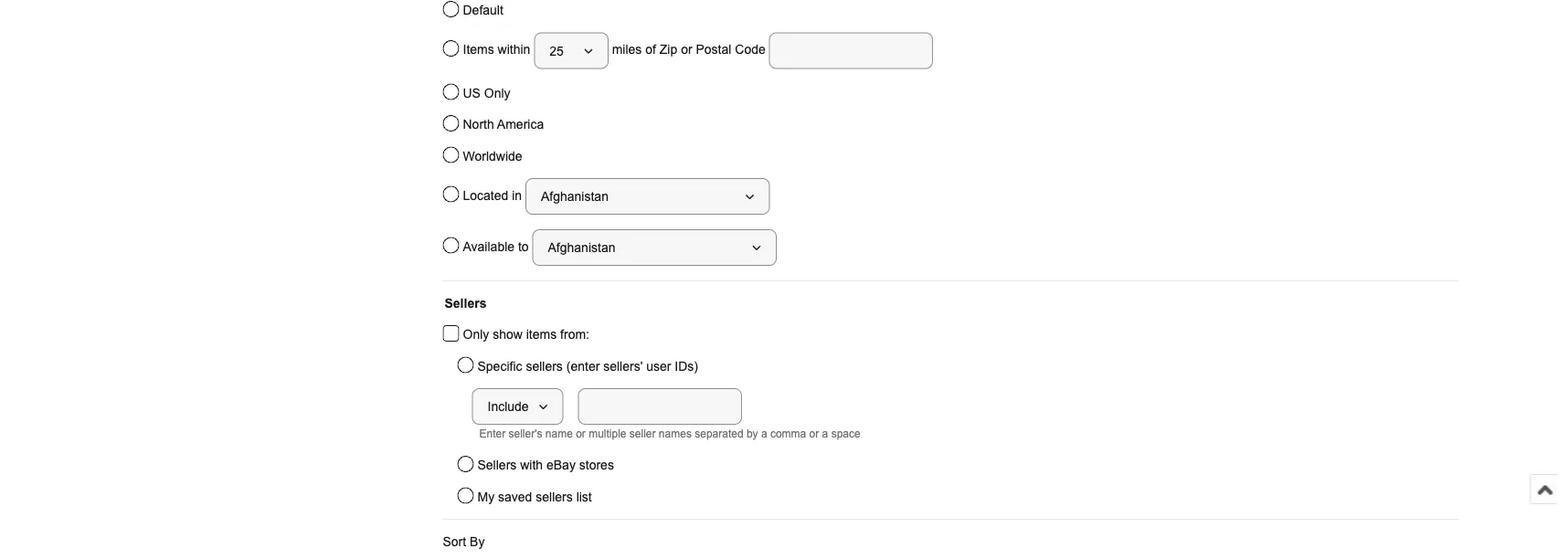 Task type: locate. For each thing, give the bounding box(es) containing it.
default
[[463, 4, 503, 18]]

with
[[520, 459, 543, 473]]

only left show
[[463, 328, 489, 342]]

us
[[463, 86, 481, 101]]

sellers down items at the bottom left
[[526, 360, 563, 374]]

enter seller's name or multiple seller names separated by a comma or a space
[[479, 428, 861, 440]]

list
[[576, 490, 592, 504]]

sellers down available
[[445, 297, 487, 311]]

1 a from the left
[[761, 428, 767, 440]]

located in
[[463, 189, 525, 203]]

sellers down enter
[[477, 459, 517, 473]]

only
[[484, 86, 510, 101], [463, 328, 489, 342]]

a right by
[[761, 428, 767, 440]]

to
[[518, 240, 529, 254]]

space
[[831, 428, 861, 440]]

or right zip on the top left of the page
[[681, 43, 692, 57]]

or right name
[[576, 428, 586, 440]]

only right us
[[484, 86, 510, 101]]

(enter
[[566, 360, 600, 374]]

or right comma
[[809, 428, 819, 440]]

Zip or Postal Code text field
[[769, 33, 933, 69]]

sellers
[[445, 297, 487, 311], [477, 459, 517, 473]]

sellers left list
[[536, 490, 573, 504]]

available to
[[463, 240, 532, 254]]

sellers for sellers with ebay stores
[[477, 459, 517, 473]]

my
[[477, 490, 495, 504]]

1 horizontal spatial or
[[681, 43, 692, 57]]

saved
[[498, 490, 532, 504]]

sort by
[[443, 535, 485, 549]]

specific
[[477, 360, 522, 374]]

code
[[735, 43, 766, 57]]

sort
[[443, 535, 466, 549]]

0 horizontal spatial a
[[761, 428, 767, 440]]

multiple
[[589, 428, 626, 440]]

comma
[[770, 428, 806, 440]]

0 horizontal spatial or
[[576, 428, 586, 440]]

0 vertical spatial sellers
[[526, 360, 563, 374]]

by
[[747, 428, 758, 440]]

or
[[681, 43, 692, 57], [576, 428, 586, 440], [809, 428, 819, 440]]

north
[[463, 118, 494, 132]]

or for multiple
[[576, 428, 586, 440]]

seller
[[629, 428, 656, 440]]

items within
[[463, 43, 534, 57]]

available
[[463, 240, 515, 254]]

user
[[646, 360, 671, 374]]

1 vertical spatial sellers
[[477, 459, 517, 473]]

america
[[497, 118, 544, 132]]

name
[[545, 428, 573, 440]]

items
[[526, 328, 557, 342]]

in
[[512, 189, 522, 203]]

sellers for sellers
[[445, 297, 487, 311]]

ids)
[[675, 360, 698, 374]]

by
[[470, 535, 485, 549]]

1 vertical spatial sellers
[[536, 490, 573, 504]]

miles
[[612, 43, 642, 57]]

show
[[493, 328, 523, 342]]

a left space
[[822, 428, 828, 440]]

worldwide
[[463, 149, 522, 164]]

ebay
[[546, 459, 576, 473]]

sellers
[[526, 360, 563, 374], [536, 490, 573, 504]]

a
[[761, 428, 767, 440], [822, 428, 828, 440]]

1 horizontal spatial a
[[822, 428, 828, 440]]

separated
[[695, 428, 743, 440]]

0 vertical spatial sellers
[[445, 297, 487, 311]]

from:
[[560, 328, 589, 342]]



Task type: describe. For each thing, give the bounding box(es) containing it.
us only
[[463, 86, 510, 101]]

of
[[645, 43, 656, 57]]

sellers with ebay stores
[[477, 459, 614, 473]]

2 a from the left
[[822, 428, 828, 440]]

my saved sellers list
[[477, 490, 592, 504]]

seller's
[[509, 428, 542, 440]]

Seller ID text field
[[578, 389, 742, 425]]

enter
[[479, 428, 506, 440]]

items
[[463, 43, 494, 57]]

north america
[[463, 118, 544, 132]]

only show items from:
[[463, 328, 589, 342]]

postal
[[696, 43, 731, 57]]

or for postal
[[681, 43, 692, 57]]

located
[[463, 189, 508, 203]]

2 horizontal spatial or
[[809, 428, 819, 440]]

0 vertical spatial only
[[484, 86, 510, 101]]

zip
[[660, 43, 677, 57]]

miles of zip or postal code
[[608, 43, 769, 57]]

1 vertical spatial only
[[463, 328, 489, 342]]

names
[[659, 428, 692, 440]]

within
[[498, 43, 530, 57]]

sellers'
[[603, 360, 643, 374]]

specific sellers (enter sellers' user ids)
[[477, 360, 698, 374]]

stores
[[579, 459, 614, 473]]



Task type: vqa. For each thing, say whether or not it's contained in the screenshot.
within
yes



